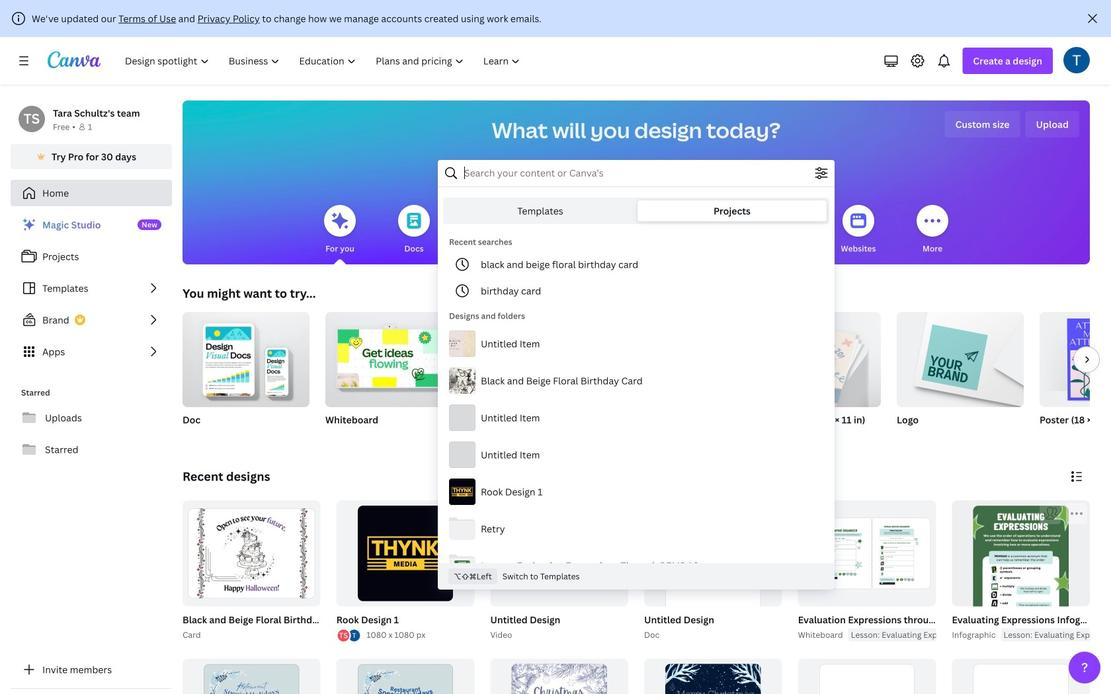 Task type: locate. For each thing, give the bounding box(es) containing it.
list
[[11, 212, 172, 365], [337, 629, 362, 644]]

group
[[183, 307, 310, 443], [183, 307, 310, 408], [326, 307, 453, 443], [326, 307, 453, 408], [469, 312, 596, 443], [754, 312, 882, 443], [897, 312, 1025, 443], [1040, 312, 1112, 443], [180, 501, 349, 642], [183, 501, 321, 607], [334, 501, 475, 644], [337, 501, 475, 607], [488, 501, 629, 642], [642, 501, 783, 642], [796, 501, 1044, 642], [799, 501, 937, 607], [950, 501, 1112, 695], [953, 501, 1091, 695], [183, 660, 321, 695], [337, 660, 475, 695], [491, 660, 629, 695], [645, 660, 783, 695], [799, 660, 937, 695], [953, 660, 1091, 695]]

1 horizontal spatial list
[[337, 629, 362, 644]]

1 vertical spatial list
[[337, 629, 362, 644]]

None search field
[[438, 160, 835, 601]]

tara schultz's team image
[[19, 106, 45, 132]]

list box
[[439, 236, 835, 601]]

0 vertical spatial list
[[11, 212, 172, 365]]



Task type: vqa. For each thing, say whether or not it's contained in the screenshot.
the bottom design
no



Task type: describe. For each thing, give the bounding box(es) containing it.
0 horizontal spatial list
[[11, 212, 172, 365]]

tara schultz image
[[1064, 47, 1091, 73]]

Search search field
[[465, 161, 809, 186]]

tara schultz's team element
[[19, 106, 45, 132]]

top level navigation element
[[116, 48, 532, 74]]



